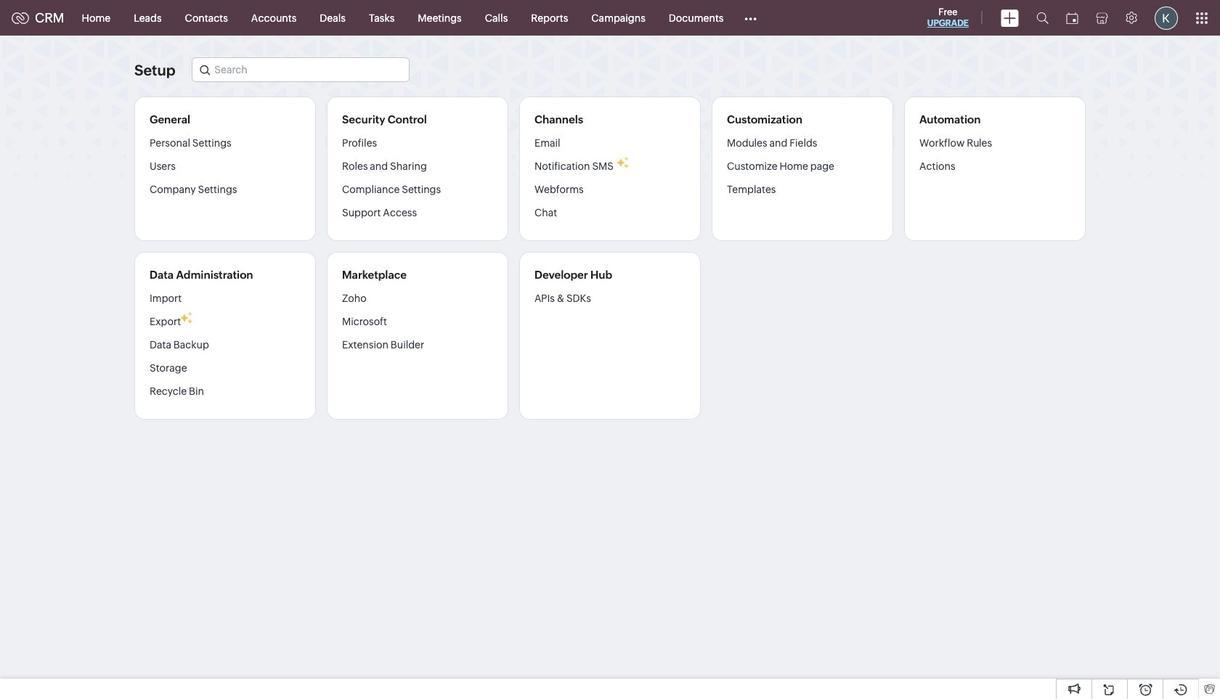 Task type: vqa. For each thing, say whether or not it's contained in the screenshot.
Previous Record ICON
no



Task type: locate. For each thing, give the bounding box(es) containing it.
profile element
[[1146, 0, 1187, 35]]

logo image
[[12, 12, 29, 24]]

None field
[[192, 57, 410, 82]]



Task type: describe. For each thing, give the bounding box(es) containing it.
search element
[[1028, 0, 1058, 36]]

Search text field
[[193, 58, 409, 81]]

profile image
[[1155, 6, 1178, 29]]

create menu element
[[992, 0, 1028, 35]]

search image
[[1036, 12, 1049, 24]]

Other Modules field
[[735, 6, 767, 29]]

create menu image
[[1001, 9, 1019, 27]]

calendar image
[[1066, 12, 1079, 24]]



